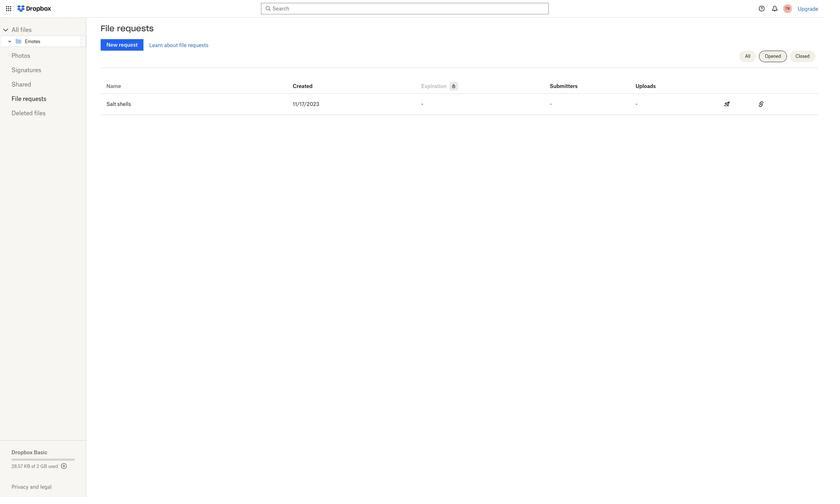 Task type: locate. For each thing, give the bounding box(es) containing it.
0 horizontal spatial file requests
[[12, 95, 46, 102]]

2 horizontal spatial requests
[[188, 42, 208, 48]]

shared
[[12, 81, 31, 88]]

requests up request
[[117, 23, 154, 33]]

used
[[48, 464, 58, 470]]

0 horizontal spatial -
[[421, 101, 423, 107]]

2 row from the top
[[101, 94, 818, 115]]

opened
[[765, 54, 781, 59]]

files
[[20, 26, 32, 33], [34, 110, 46, 117]]

upgrade link
[[798, 6, 818, 12]]

all left opened
[[745, 54, 750, 59]]

1 column header from the left
[[550, 73, 579, 91]]

Search in folder "Dropbox" text field
[[272, 5, 535, 13]]

1 vertical spatial file
[[12, 95, 21, 102]]

all for all
[[745, 54, 750, 59]]

requests right file
[[188, 42, 208, 48]]

tb
[[785, 6, 790, 11]]

request
[[119, 42, 138, 48]]

0 horizontal spatial file
[[12, 95, 21, 102]]

table
[[101, 70, 818, 115]]

2
[[37, 464, 39, 470]]

file up new at top
[[101, 23, 114, 33]]

-
[[421, 101, 423, 107], [550, 101, 552, 107], [636, 101, 638, 107]]

deleted files
[[12, 110, 46, 117]]

all
[[12, 26, 19, 33], [745, 54, 750, 59]]

row containing name
[[101, 70, 818, 94]]

2 horizontal spatial -
[[636, 101, 638, 107]]

column header
[[550, 73, 579, 91], [636, 73, 664, 91]]

requests
[[117, 23, 154, 33], [188, 42, 208, 48], [23, 95, 46, 102]]

file
[[101, 23, 114, 33], [12, 95, 21, 102]]

privacy and legal link
[[12, 484, 86, 490]]

photos link
[[12, 49, 75, 63]]

0 horizontal spatial all
[[12, 26, 19, 33]]

requests up deleted files
[[23, 95, 46, 102]]

1 horizontal spatial all
[[745, 54, 750, 59]]

file requests up deleted files
[[12, 95, 46, 102]]

0 vertical spatial all
[[12, 26, 19, 33]]

files inside "link"
[[20, 26, 32, 33]]

1 horizontal spatial files
[[34, 110, 46, 117]]

file down shared
[[12, 95, 21, 102]]

all inside "link"
[[12, 26, 19, 33]]

1 row from the top
[[101, 70, 818, 94]]

1 horizontal spatial column header
[[636, 73, 664, 91]]

1 horizontal spatial file
[[101, 23, 114, 33]]

1 vertical spatial files
[[34, 110, 46, 117]]

2 vertical spatial requests
[[23, 95, 46, 102]]

1 horizontal spatial requests
[[117, 23, 154, 33]]

dropbox logo - go to the homepage image
[[14, 3, 54, 14]]

shared link
[[12, 77, 75, 92]]

shells
[[117, 101, 131, 107]]

row
[[101, 70, 818, 94], [101, 94, 818, 115]]

privacy
[[12, 484, 29, 490]]

file requests up request
[[101, 23, 154, 33]]

all inside "button"
[[745, 54, 750, 59]]

copy link image
[[757, 100, 766, 109]]

files down file requests link
[[34, 110, 46, 117]]

learn
[[149, 42, 163, 48]]

file
[[179, 42, 187, 48]]

deleted
[[12, 110, 33, 117]]

cell
[[784, 94, 818, 115]]

0 horizontal spatial files
[[20, 26, 32, 33]]

all files tree
[[1, 24, 86, 47]]

0 vertical spatial file requests
[[101, 23, 154, 33]]

1 vertical spatial file requests
[[12, 95, 46, 102]]

about
[[164, 42, 178, 48]]

new request
[[106, 42, 138, 48]]

0 horizontal spatial column header
[[550, 73, 579, 91]]

basic
[[34, 450, 47, 456]]

file requests link
[[12, 92, 75, 106]]

1 horizontal spatial -
[[550, 101, 552, 107]]

salt
[[106, 101, 116, 107]]

file requests
[[101, 23, 154, 33], [12, 95, 46, 102]]

all up photos
[[12, 26, 19, 33]]

all button
[[739, 51, 756, 62]]

pro trial element
[[447, 82, 458, 91]]

2 - from the left
[[550, 101, 552, 107]]

0 vertical spatial files
[[20, 26, 32, 33]]

upgrade
[[798, 6, 818, 12]]

0 horizontal spatial requests
[[23, 95, 46, 102]]

kb
[[24, 464, 30, 470]]

files for all files
[[20, 26, 32, 33]]

deleted files link
[[12, 106, 75, 120]]

files up emotes
[[20, 26, 32, 33]]

1 vertical spatial all
[[745, 54, 750, 59]]



Task type: vqa. For each thing, say whether or not it's contained in the screenshot.
the middle REQUESTS
yes



Task type: describe. For each thing, give the bounding box(es) containing it.
tb button
[[782, 3, 793, 14]]

name
[[106, 83, 121, 89]]

all for all files
[[12, 26, 19, 33]]

get more space image
[[60, 462, 68, 471]]

dropbox basic
[[12, 450, 47, 456]]

0 vertical spatial file
[[101, 23, 114, 33]]

gb
[[40, 464, 47, 470]]

11/17/2023
[[293, 101, 319, 107]]

dropbox
[[12, 450, 33, 456]]

closed
[[795, 54, 810, 59]]

of
[[31, 464, 35, 470]]

opened button
[[759, 51, 787, 62]]

legal
[[40, 484, 52, 490]]

1 - from the left
[[421, 101, 423, 107]]

1 vertical spatial requests
[[188, 42, 208, 48]]

2 column header from the left
[[636, 73, 664, 91]]

table containing name
[[101, 70, 818, 115]]

all files link
[[12, 24, 86, 36]]

signatures
[[12, 67, 41, 74]]

all files
[[12, 26, 32, 33]]

0 vertical spatial requests
[[117, 23, 154, 33]]

salt shells
[[106, 101, 131, 107]]

1 horizontal spatial file requests
[[101, 23, 154, 33]]

created
[[293, 83, 313, 89]]

emotes
[[25, 39, 40, 44]]

privacy and legal
[[12, 484, 52, 490]]

global header element
[[0, 0, 824, 18]]

learn about file requests link
[[149, 42, 208, 48]]

photos
[[12, 52, 30, 59]]

send email image
[[723, 100, 731, 109]]

28.57 kb of 2 gb used
[[12, 464, 58, 470]]

3 - from the left
[[636, 101, 638, 107]]

files for deleted files
[[34, 110, 46, 117]]

created button
[[293, 82, 313, 91]]

28.57
[[12, 464, 23, 470]]

new request button
[[101, 39, 143, 51]]

new
[[106, 42, 118, 48]]

closed button
[[790, 51, 815, 62]]

emotes link
[[15, 37, 79, 46]]

learn about file requests
[[149, 42, 208, 48]]

and
[[30, 484, 39, 490]]

row containing salt shells
[[101, 94, 818, 115]]

signatures link
[[12, 63, 75, 77]]



